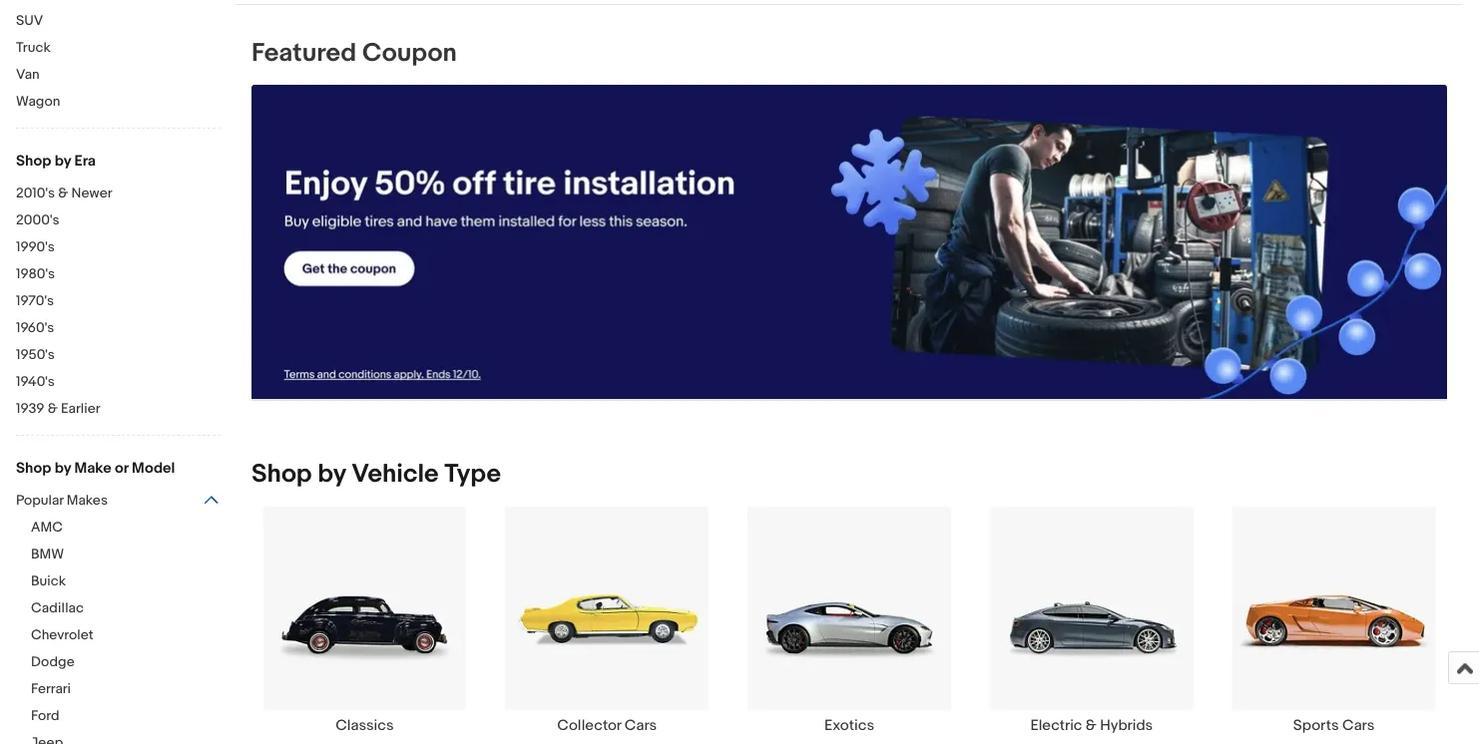 Task type: describe. For each thing, give the bounding box(es) containing it.
era
[[74, 152, 96, 170]]

by for make
[[55, 459, 71, 477]]

bmw
[[31, 546, 64, 563]]

buick link
[[31, 573, 236, 592]]

van link
[[16, 66, 221, 85]]

featured coupon
[[252, 37, 457, 68]]

classics link
[[244, 506, 486, 735]]

cars for collector cars
[[625, 717, 657, 735]]

shop by era
[[16, 152, 96, 170]]

sports cars link
[[1213, 506, 1456, 735]]

truck link
[[16, 39, 221, 58]]

2010's & newer link
[[16, 185, 221, 204]]

shop for shop by make or model
[[16, 459, 51, 477]]

popular makes button
[[16, 492, 221, 511]]

2010's & newer 2000's 1990's 1980's 1970's 1960's 1950's 1940's 1939 & earlier
[[16, 185, 112, 417]]

1950's link
[[16, 346, 221, 365]]

1980's link
[[16, 266, 221, 285]]

collector cars link
[[486, 506, 728, 735]]

& for 2010's
[[58, 185, 68, 202]]

amc link
[[31, 519, 236, 538]]

chevrolet link
[[31, 627, 236, 646]]

wagon link
[[16, 93, 221, 112]]

1990's link
[[16, 239, 221, 258]]

& for electric
[[1086, 717, 1097, 735]]

model
[[132, 459, 175, 477]]

van
[[16, 66, 40, 83]]

type
[[445, 459, 501, 490]]

2000's link
[[16, 212, 221, 231]]

make
[[74, 459, 112, 477]]

vehicle
[[352, 459, 439, 490]]

buick
[[31, 573, 66, 590]]

dodge
[[31, 654, 75, 671]]

list containing classics
[[236, 506, 1464, 745]]

collector
[[557, 717, 622, 735]]

exotics link
[[728, 506, 971, 735]]

truck
[[16, 39, 51, 56]]

suv truck van wagon
[[16, 12, 60, 110]]

collector cars
[[557, 717, 657, 735]]

chevrolet
[[31, 627, 93, 644]]

cars for sports cars
[[1343, 717, 1375, 735]]

2000's
[[16, 212, 59, 229]]

hybrids
[[1100, 717, 1153, 735]]



Task type: locate. For each thing, give the bounding box(es) containing it.
list
[[236, 506, 1464, 745]]

1 vertical spatial &
[[48, 400, 58, 417]]

&
[[58, 185, 68, 202], [48, 400, 58, 417], [1086, 717, 1097, 735]]

electric
[[1031, 717, 1083, 735]]

None text field
[[252, 85, 1448, 400]]

ford
[[31, 708, 59, 725]]

amc bmw buick cadillac chevrolet dodge ferrari ford
[[31, 519, 93, 725]]

0 horizontal spatial cars
[[625, 717, 657, 735]]

cars right sports
[[1343, 717, 1375, 735]]

electric & hybrids
[[1031, 717, 1153, 735]]

1960's
[[16, 320, 54, 336]]

by left make
[[55, 459, 71, 477]]

1 horizontal spatial &
[[58, 185, 68, 202]]

cars right 'collector'
[[625, 717, 657, 735]]

& inside list
[[1086, 717, 1097, 735]]

by left vehicle
[[318, 459, 346, 490]]

2010's
[[16, 185, 55, 202]]

1980's
[[16, 266, 55, 283]]

1 cars from the left
[[625, 717, 657, 735]]

by for era
[[55, 152, 71, 170]]

1 horizontal spatial cars
[[1343, 717, 1375, 735]]

suv link
[[16, 12, 221, 31]]

cars
[[625, 717, 657, 735], [1343, 717, 1375, 735]]

1960's link
[[16, 320, 221, 338]]

popular makes
[[16, 492, 108, 509]]

makes
[[67, 492, 108, 509]]

1940's
[[16, 373, 55, 390]]

shop
[[16, 152, 51, 170], [252, 459, 312, 490], [16, 459, 51, 477]]

1939 & earlier link
[[16, 400, 221, 419]]

& right the electric
[[1086, 717, 1097, 735]]

suv
[[16, 12, 43, 29]]

0 vertical spatial &
[[58, 185, 68, 202]]

by left era
[[55, 152, 71, 170]]

2 cars from the left
[[1343, 717, 1375, 735]]

& right the 2010's at top
[[58, 185, 68, 202]]

ford link
[[31, 708, 236, 727]]

bmw link
[[31, 546, 236, 565]]

dodge link
[[31, 654, 236, 673]]

amc
[[31, 519, 63, 536]]

newer
[[71, 185, 112, 202]]

wagon
[[16, 93, 60, 110]]

by
[[55, 152, 71, 170], [318, 459, 346, 490], [55, 459, 71, 477]]

1950's
[[16, 346, 55, 363]]

ferrari
[[31, 681, 71, 698]]

1990's
[[16, 239, 55, 256]]

2 horizontal spatial &
[[1086, 717, 1097, 735]]

shop for shop by vehicle type
[[252, 459, 312, 490]]

by for vehicle
[[318, 459, 346, 490]]

cadillac
[[31, 600, 84, 617]]

& right 1939
[[48, 400, 58, 417]]

coupon
[[362, 37, 457, 68]]

exotics
[[825, 717, 875, 735]]

featured
[[252, 37, 357, 68]]

0 horizontal spatial &
[[48, 400, 58, 417]]

1970's
[[16, 293, 54, 310]]

cadillac link
[[31, 600, 236, 619]]

ferrari link
[[31, 681, 236, 700]]

shop by make or model
[[16, 459, 175, 477]]

sports cars
[[1294, 717, 1375, 735]]

sports
[[1294, 717, 1340, 735]]

or
[[115, 459, 128, 477]]

1970's link
[[16, 293, 221, 312]]

electric & hybrids link
[[971, 506, 1213, 735]]

earlier
[[61, 400, 100, 417]]

1940's link
[[16, 373, 221, 392]]

enjoy 50% off tire installation image
[[252, 85, 1448, 399]]

2 vertical spatial &
[[1086, 717, 1097, 735]]

classics
[[336, 717, 394, 735]]

popular
[[16, 492, 64, 509]]

shop by vehicle type
[[252, 459, 501, 490]]

1939
[[16, 400, 44, 417]]

shop for shop by era
[[16, 152, 51, 170]]



Task type: vqa. For each thing, say whether or not it's contained in the screenshot.
Collector Cars
yes



